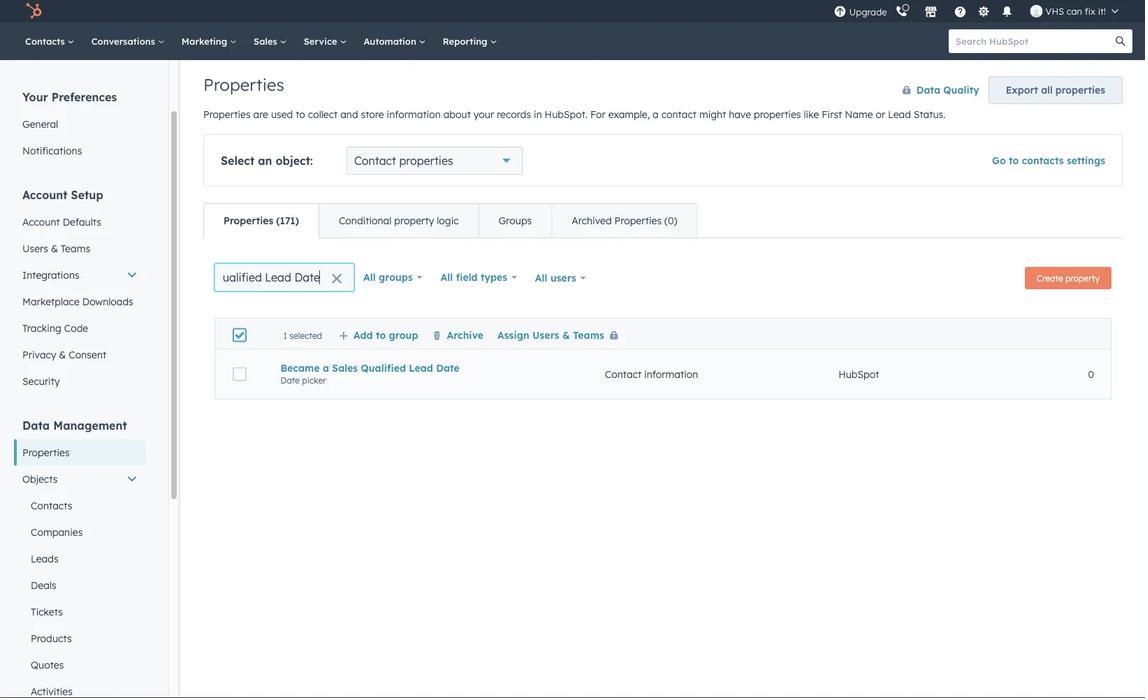 Task type: locate. For each thing, give the bounding box(es) containing it.
all left groups
[[363, 271, 376, 283]]

1 account from the top
[[22, 188, 68, 202]]

hubspot.
[[545, 108, 588, 121]]

all groups
[[363, 271, 413, 283]]

search image
[[1116, 36, 1126, 46]]

contact for contact properties
[[354, 154, 396, 168]]

1 vertical spatial property
[[1066, 273, 1100, 283]]

& right assign
[[563, 329, 570, 341]]

properties
[[203, 74, 284, 95], [203, 108, 251, 121], [224, 215, 273, 227], [615, 215, 662, 227], [22, 446, 70, 459]]

go to contacts settings button
[[993, 154, 1106, 167]]

notifications
[[22, 144, 82, 157]]

contacts link up companies
[[14, 492, 146, 519]]

downloads
[[82, 295, 133, 308]]

properties left are on the left of page
[[203, 108, 251, 121]]

1 horizontal spatial sales
[[332, 362, 358, 374]]

1 horizontal spatial information
[[645, 368, 699, 380]]

2 account from the top
[[22, 216, 60, 228]]

users up integrations
[[22, 242, 48, 254]]

& up integrations
[[51, 242, 58, 254]]

all left 'field' at the left of the page
[[441, 271, 453, 283]]

1 horizontal spatial a
[[653, 108, 659, 121]]

2 vertical spatial properties
[[399, 154, 453, 168]]

settings link
[[975, 4, 993, 19]]

1 vertical spatial teams
[[573, 329, 604, 341]]

account defaults
[[22, 216, 101, 228]]

sales down add
[[332, 362, 358, 374]]

data inside data management 'element'
[[22, 418, 50, 432]]

data down 'security'
[[22, 418, 50, 432]]

1 vertical spatial contact
[[605, 368, 642, 380]]

qualified
[[361, 362, 406, 374]]

contact properties button
[[347, 147, 523, 175]]

0 horizontal spatial properties
[[399, 154, 453, 168]]

all for all field types
[[441, 271, 453, 283]]

all inside 'popup button'
[[363, 271, 376, 283]]

0 vertical spatial contacts link
[[17, 22, 83, 60]]

contacts up companies
[[31, 499, 72, 512]]

0 vertical spatial account
[[22, 188, 68, 202]]

go to contacts settings
[[993, 154, 1106, 167]]

account up users & teams on the top
[[22, 216, 60, 228]]

2 horizontal spatial properties
[[1056, 84, 1106, 96]]

to right add
[[376, 329, 386, 341]]

(171)
[[276, 215, 299, 227]]

1 horizontal spatial data
[[917, 84, 941, 96]]

go
[[993, 154, 1006, 167]]

contacts link down hubspot link
[[17, 22, 83, 60]]

setup
[[71, 188, 103, 202]]

0 horizontal spatial teams
[[61, 242, 90, 254]]

&
[[51, 242, 58, 254], [563, 329, 570, 341], [59, 348, 66, 361]]

0 vertical spatial property
[[394, 215, 434, 227]]

1 vertical spatial account
[[22, 216, 60, 228]]

0 vertical spatial data
[[917, 84, 941, 96]]

general
[[22, 118, 58, 130]]

2 horizontal spatial all
[[535, 272, 548, 284]]

0 horizontal spatial all
[[363, 271, 376, 283]]

sales
[[254, 35, 280, 47], [332, 362, 358, 374]]

contacts down hubspot link
[[25, 35, 68, 47]]

sales left service at the left of page
[[254, 35, 280, 47]]

security
[[22, 375, 60, 387]]

1 horizontal spatial to
[[376, 329, 386, 341]]

1 vertical spatial contacts link
[[14, 492, 146, 519]]

a up picker
[[323, 362, 329, 374]]

1 horizontal spatial contact
[[605, 368, 642, 380]]

to
[[296, 108, 305, 121], [1009, 154, 1019, 167], [376, 329, 386, 341]]

data up status. on the right top of the page
[[917, 84, 941, 96]]

tracking code link
[[14, 315, 146, 341]]

have
[[729, 108, 751, 121]]

lead right or
[[888, 108, 911, 121]]

users right assign
[[533, 329, 560, 341]]

hubspot
[[839, 368, 880, 380]]

leads link
[[14, 546, 146, 572]]

contact inside popup button
[[354, 154, 396, 168]]

conditional property logic link
[[319, 204, 479, 238]]

teams down "account defaults" link
[[61, 242, 90, 254]]

0 vertical spatial lead
[[888, 108, 911, 121]]

1 vertical spatial information
[[645, 368, 699, 380]]

1 vertical spatial &
[[563, 329, 570, 341]]

1 horizontal spatial &
[[59, 348, 66, 361]]

0 horizontal spatial contact
[[354, 154, 396, 168]]

0 horizontal spatial sales
[[254, 35, 280, 47]]

your
[[474, 108, 494, 121]]

might
[[700, 108, 726, 121]]

1 vertical spatial a
[[323, 362, 329, 374]]

1 horizontal spatial lead
[[888, 108, 911, 121]]

are
[[253, 108, 268, 121]]

0 vertical spatial properties
[[1056, 84, 1106, 96]]

conversations
[[91, 35, 158, 47]]

or
[[876, 108, 886, 121]]

1 vertical spatial date
[[281, 375, 300, 386]]

lead down the group
[[409, 362, 433, 374]]

create property button
[[1025, 267, 1112, 289]]

1 vertical spatial contacts
[[31, 499, 72, 512]]

contacts
[[25, 35, 68, 47], [31, 499, 72, 512]]

2 horizontal spatial to
[[1009, 154, 1019, 167]]

menu containing vhs can fix it!
[[833, 0, 1129, 22]]

to right the used
[[296, 108, 305, 121]]

settings
[[1067, 154, 1106, 167]]

all inside popup button
[[441, 271, 453, 283]]

0 vertical spatial contact
[[354, 154, 396, 168]]

became
[[281, 362, 320, 374]]

1 vertical spatial to
[[1009, 154, 1019, 167]]

0 horizontal spatial information
[[387, 108, 441, 121]]

0 vertical spatial users
[[22, 242, 48, 254]]

calling icon button
[[890, 2, 914, 20]]

account up account defaults
[[22, 188, 68, 202]]

about
[[444, 108, 471, 121]]

tab list
[[203, 203, 698, 238]]

properties are used to collect and store information about your records in hubspot. for example, a contact might have properties like first name or lead status.
[[203, 108, 946, 121]]

contact information
[[605, 368, 699, 380]]

0
[[1089, 368, 1095, 380]]

groups
[[379, 271, 413, 283]]

all left 'users' at top
[[535, 272, 548, 284]]

0 vertical spatial sales
[[254, 35, 280, 47]]

date down the "archive" button
[[436, 362, 460, 374]]

users
[[551, 272, 576, 284]]

menu
[[833, 0, 1129, 22]]

example,
[[609, 108, 650, 121]]

property right create
[[1066, 273, 1100, 283]]

1 selected
[[283, 330, 322, 341]]

search button
[[1109, 29, 1133, 53]]

& for consent
[[59, 348, 66, 361]]

assign users & teams button
[[498, 329, 624, 341]]

properties right all
[[1056, 84, 1106, 96]]

1 horizontal spatial all
[[441, 271, 453, 283]]

tab panel
[[203, 238, 1123, 422]]

& for teams
[[51, 242, 58, 254]]

property inside the create property button
[[1066, 273, 1100, 283]]

1 vertical spatial lead
[[409, 362, 433, 374]]

object:
[[276, 154, 313, 168]]

properties up are on the left of page
[[203, 74, 284, 95]]

conditional property logic
[[339, 215, 459, 227]]

settings image
[[978, 6, 990, 19]]

property inside conditional property logic link
[[394, 215, 434, 227]]

1 horizontal spatial teams
[[573, 329, 604, 341]]

0 horizontal spatial lead
[[409, 362, 433, 374]]

0 horizontal spatial a
[[323, 362, 329, 374]]

sales link
[[245, 22, 295, 60]]

contact
[[354, 154, 396, 168], [605, 368, 642, 380]]

became a sales qualified lead date button
[[281, 362, 572, 374]]

property for create
[[1066, 273, 1100, 283]]

2 vertical spatial to
[[376, 329, 386, 341]]

add
[[354, 329, 373, 341]]

0 horizontal spatial property
[[394, 215, 434, 227]]

date down became
[[281, 375, 300, 386]]

properties (171) link
[[204, 204, 319, 238]]

contact for contact information
[[605, 368, 642, 380]]

1 vertical spatial users
[[533, 329, 560, 341]]

a left contact
[[653, 108, 659, 121]]

all inside popup button
[[535, 272, 548, 284]]

properties down about
[[399, 154, 453, 168]]

0 vertical spatial teams
[[61, 242, 90, 254]]

teams down 'users' at top
[[573, 329, 604, 341]]

status.
[[914, 108, 946, 121]]

companies link
[[14, 519, 146, 546]]

0 horizontal spatial users
[[22, 242, 48, 254]]

teams inside account setup element
[[61, 242, 90, 254]]

1 vertical spatial properties
[[754, 108, 801, 121]]

selected
[[290, 330, 322, 341]]

0 vertical spatial to
[[296, 108, 305, 121]]

Search HubSpot search field
[[949, 29, 1120, 53]]

& right privacy
[[59, 348, 66, 361]]

assign
[[498, 329, 530, 341]]

1 vertical spatial sales
[[332, 362, 358, 374]]

in
[[534, 108, 542, 121]]

your preferences element
[[14, 89, 146, 164]]

tab panel containing all groups
[[203, 238, 1123, 422]]

0 vertical spatial &
[[51, 242, 58, 254]]

management
[[53, 418, 127, 432]]

upgrade
[[850, 6, 887, 18]]

0 horizontal spatial date
[[281, 375, 300, 386]]

marketplaces image
[[925, 6, 938, 19]]

properties left (0)
[[615, 215, 662, 227]]

archived properties (0)
[[572, 215, 678, 227]]

1 horizontal spatial users
[[533, 329, 560, 341]]

1 horizontal spatial date
[[436, 362, 460, 374]]

contacts link for conversations link
[[17, 22, 83, 60]]

0 horizontal spatial to
[[296, 108, 305, 121]]

date
[[436, 362, 460, 374], [281, 375, 300, 386]]

export all properties button
[[989, 76, 1123, 104]]

deals
[[31, 579, 56, 591]]

it!
[[1099, 5, 1106, 17]]

to right the go
[[1009, 154, 1019, 167]]

property left logic
[[394, 215, 434, 227]]

a
[[653, 108, 659, 121], [323, 362, 329, 374]]

0 horizontal spatial &
[[51, 242, 58, 254]]

calling icon image
[[896, 5, 908, 18]]

property for conditional
[[394, 215, 434, 227]]

1 vertical spatial data
[[22, 418, 50, 432]]

general link
[[14, 111, 146, 137]]

properties left like
[[754, 108, 801, 121]]

tickets
[[31, 606, 63, 618]]

1 horizontal spatial property
[[1066, 273, 1100, 283]]

2 vertical spatial &
[[59, 348, 66, 361]]

properties up objects
[[22, 446, 70, 459]]

products
[[31, 632, 72, 644]]

account
[[22, 188, 68, 202], [22, 216, 60, 228]]

groups
[[499, 215, 532, 227]]

0 vertical spatial a
[[653, 108, 659, 121]]

data inside 'data quality' button
[[917, 84, 941, 96]]

data for data quality
[[917, 84, 941, 96]]

0 horizontal spatial data
[[22, 418, 50, 432]]



Task type: vqa. For each thing, say whether or not it's contained in the screenshot.
customer corresponding to Became a Customer Date
no



Task type: describe. For each thing, give the bounding box(es) containing it.
your preferences
[[22, 90, 117, 104]]

an
[[258, 154, 272, 168]]

lead inside the became a sales qualified lead date date picker
[[409, 362, 433, 374]]

account defaults link
[[14, 209, 146, 235]]

deals link
[[14, 572, 146, 599]]

marketplace
[[22, 295, 80, 308]]

data management
[[22, 418, 127, 432]]

select
[[221, 154, 255, 168]]

integrations
[[22, 269, 79, 281]]

vhs can fix it! button
[[1022, 0, 1127, 22]]

(0)
[[665, 215, 678, 227]]

collect
[[308, 108, 338, 121]]

help image
[[954, 6, 967, 19]]

properties (171)
[[224, 215, 299, 227]]

contact
[[662, 108, 697, 121]]

all for all groups
[[363, 271, 376, 283]]

service link
[[295, 22, 355, 60]]

1 horizontal spatial properties
[[754, 108, 801, 121]]

account setup
[[22, 188, 103, 202]]

fix
[[1085, 5, 1096, 17]]

store
[[361, 108, 384, 121]]

for
[[591, 108, 606, 121]]

0 vertical spatial contacts
[[25, 35, 68, 47]]

marketplaces button
[[917, 0, 946, 22]]

0 vertical spatial date
[[436, 362, 460, 374]]

marketing
[[182, 35, 230, 47]]

quality
[[944, 84, 980, 96]]

properties inside data management 'element'
[[22, 446, 70, 459]]

export
[[1006, 84, 1039, 96]]

contact properties
[[354, 154, 453, 168]]

vhs
[[1046, 5, 1065, 17]]

reporting link
[[435, 22, 506, 60]]

2 horizontal spatial &
[[563, 329, 570, 341]]

all users button
[[526, 264, 595, 293]]

data quality
[[917, 84, 980, 96]]

automation
[[364, 35, 419, 47]]

became a sales qualified lead date date picker
[[281, 362, 460, 386]]

0 vertical spatial information
[[387, 108, 441, 121]]

users & teams link
[[14, 235, 146, 262]]

account for account defaults
[[22, 216, 60, 228]]

reporting
[[443, 35, 490, 47]]

service
[[304, 35, 340, 47]]

data management element
[[14, 418, 146, 698]]

privacy & consent link
[[14, 341, 146, 368]]

hubspot link
[[17, 3, 52, 20]]

all field types
[[441, 271, 507, 283]]

groups link
[[479, 204, 552, 238]]

activities link
[[14, 678, 146, 698]]

all for all users
[[535, 272, 548, 284]]

products link
[[14, 625, 146, 652]]

add to group
[[354, 329, 418, 341]]

types
[[481, 271, 507, 283]]

notifications image
[[1001, 6, 1014, 19]]

properties left (171)
[[224, 215, 273, 227]]

archived
[[572, 215, 612, 227]]

your
[[22, 90, 48, 104]]

conditional
[[339, 215, 392, 227]]

all field types button
[[432, 264, 526, 291]]

tickets link
[[14, 599, 146, 625]]

account for account setup
[[22, 188, 68, 202]]

upgrade image
[[834, 6, 847, 19]]

Search search field
[[215, 264, 354, 291]]

tracking code
[[22, 322, 88, 334]]

hubspot image
[[25, 3, 42, 20]]

help button
[[949, 0, 973, 22]]

automation link
[[355, 22, 435, 60]]

properties inside popup button
[[399, 154, 453, 168]]

account setup element
[[14, 187, 146, 395]]

contacts link for companies link
[[14, 492, 146, 519]]

create property
[[1037, 273, 1100, 283]]

objects button
[[14, 466, 146, 492]]

tab list containing properties (171)
[[203, 203, 698, 238]]

preferences
[[52, 90, 117, 104]]

properties inside button
[[1056, 84, 1106, 96]]

group
[[389, 329, 418, 341]]

to for add to group
[[376, 329, 386, 341]]

all users
[[535, 272, 576, 284]]

logic
[[437, 215, 459, 227]]

privacy
[[22, 348, 56, 361]]

activities
[[31, 685, 73, 698]]

to for go to contacts settings
[[1009, 154, 1019, 167]]

all groups button
[[354, 264, 432, 291]]

add to group button
[[339, 329, 418, 341]]

sales inside the became a sales qualified lead date date picker
[[332, 362, 358, 374]]

select an object:
[[221, 154, 313, 168]]

tracking
[[22, 322, 61, 334]]

data quality button
[[888, 76, 981, 104]]

properties link
[[14, 439, 146, 466]]

like
[[804, 108, 819, 121]]

and
[[340, 108, 358, 121]]

eloise francis image
[[1031, 5, 1043, 17]]

data for data management
[[22, 418, 50, 432]]

picker
[[302, 375, 326, 386]]

security link
[[14, 368, 146, 395]]

field
[[456, 271, 478, 283]]

a inside the became a sales qualified lead date date picker
[[323, 362, 329, 374]]

contacts inside data management 'element'
[[31, 499, 72, 512]]

users inside account setup element
[[22, 242, 48, 254]]

users & teams
[[22, 242, 90, 254]]

clear input image
[[331, 274, 342, 285]]

export all properties
[[1006, 84, 1106, 96]]



